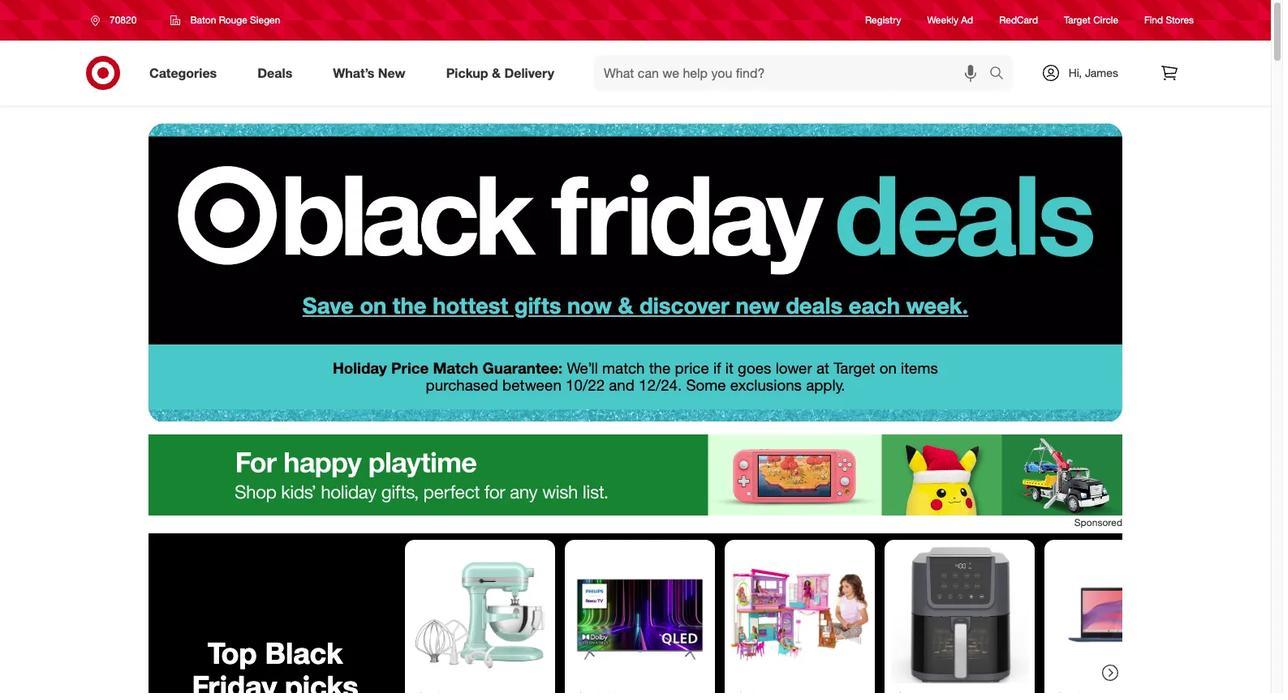 Task type: locate. For each thing, give the bounding box(es) containing it.
1 vertical spatial target
[[834, 360, 875, 377]]

target right at
[[834, 360, 875, 377]]

on right save
[[360, 292, 386, 319]]

match
[[602, 360, 645, 377]]

weekly ad
[[927, 14, 973, 26]]

each
[[849, 292, 900, 319]]

deals
[[257, 65, 292, 81]]

save on the hottest gifts now & discover new deals each week. link
[[149, 105, 1122, 345]]

on left items
[[879, 360, 897, 377]]

purchased
[[426, 376, 498, 394]]

1 vertical spatial the
[[649, 360, 671, 377]]

it
[[725, 360, 734, 377]]

new
[[736, 292, 780, 319]]

What can we help you find? suggestions appear below search field
[[594, 55, 993, 91]]

lenovo slim 14" chromebook - mediatek processor - 4gb ram - 64gb flash storage - blue (82xj002dus) image
[[1051, 547, 1188, 684]]

1 horizontal spatial &
[[618, 292, 633, 319]]

0 vertical spatial &
[[492, 65, 501, 81]]

sur la table kitchen essentials 5qt air fryer image
[[891, 547, 1028, 684]]

on inside we'll match the price if it goes lower at target on items purchased between 10/22 and 12/24. some exclusions apply.
[[879, 360, 897, 377]]

0 horizontal spatial &
[[492, 65, 501, 81]]

some
[[686, 376, 726, 394]]

week.
[[906, 292, 968, 319]]

circle
[[1093, 14, 1118, 26]]

1 horizontal spatial on
[[879, 360, 897, 377]]

0 horizontal spatial target
[[834, 360, 875, 377]]

the
[[393, 292, 427, 319], [649, 360, 671, 377]]

we'll match the price if it goes lower at target on items purchased between 10/22 and 12/24. some exclusions apply.
[[426, 360, 938, 394]]

the for price
[[649, 360, 671, 377]]

& right pickup
[[492, 65, 501, 81]]

&
[[492, 65, 501, 81], [618, 292, 633, 319]]

find stores
[[1144, 14, 1194, 26]]

goes
[[738, 360, 771, 377]]

items
[[901, 360, 938, 377]]

1 vertical spatial &
[[618, 292, 633, 319]]

what's new link
[[319, 55, 426, 91]]

friday
[[192, 669, 277, 694]]

apply.
[[806, 376, 845, 394]]

match
[[433, 360, 478, 377]]

delivery
[[504, 65, 554, 81]]

target black friday deals image
[[149, 105, 1122, 345]]

the for hottest
[[393, 292, 427, 319]]

the left 'price'
[[649, 360, 671, 377]]

0 horizontal spatial the
[[393, 292, 427, 319]]

picks
[[285, 669, 358, 694]]

0 vertical spatial target
[[1064, 14, 1091, 26]]

at
[[816, 360, 829, 377]]

registry
[[865, 14, 901, 26]]

holiday price match guarantee:
[[333, 360, 563, 377]]

0 vertical spatial the
[[393, 292, 427, 319]]

ad
[[961, 14, 973, 26]]

1 horizontal spatial the
[[649, 360, 671, 377]]

holiday
[[333, 360, 387, 377]]

black
[[265, 636, 343, 671]]

12/24.
[[639, 376, 682, 394]]

deals
[[786, 292, 843, 319]]

price
[[391, 360, 429, 377]]

on
[[360, 292, 386, 319], [879, 360, 897, 377]]

the inside we'll match the price if it goes lower at target on items purchased between 10/22 and 12/24. some exclusions apply.
[[649, 360, 671, 377]]

redcard
[[999, 14, 1038, 26]]

target circle link
[[1064, 13, 1118, 27]]

the left the hottest
[[393, 292, 427, 319]]

what's
[[333, 65, 374, 81]]

save
[[303, 292, 354, 319]]

discover
[[639, 292, 729, 319]]

70820
[[110, 14, 137, 26]]

target left the circle
[[1064, 14, 1091, 26]]

search
[[982, 66, 1021, 82]]

top
[[207, 636, 257, 671]]

1 vertical spatial on
[[879, 360, 897, 377]]

we'll
[[567, 360, 598, 377]]

& right the now at the left of page
[[618, 292, 633, 319]]

hi, james
[[1069, 66, 1118, 80]]

0 vertical spatial on
[[360, 292, 386, 319]]

sponsored
[[1074, 517, 1122, 530]]

target
[[1064, 14, 1091, 26], [834, 360, 875, 377]]



Task type: vqa. For each thing, say whether or not it's contained in the screenshot.
'Beauty'
no



Task type: describe. For each thing, give the bounding box(es) containing it.
redcard link
[[999, 13, 1038, 27]]

if
[[713, 360, 721, 377]]

weekly
[[927, 14, 958, 26]]

exclusions
[[730, 376, 802, 394]]

find
[[1144, 14, 1163, 26]]

& inside save on the hottest gifts now & discover new deals each week. link
[[618, 292, 633, 319]]

0 horizontal spatial on
[[360, 292, 386, 319]]

and
[[609, 376, 635, 394]]

carousel region
[[149, 534, 1195, 694]]

10/22
[[566, 376, 605, 394]]

target circle
[[1064, 14, 1118, 26]]

categories
[[149, 65, 217, 81]]

top black friday picks
[[192, 636, 358, 694]]

baton rouge siegen button
[[160, 6, 291, 35]]

target inside we'll match the price if it goes lower at target on items purchased between 10/22 and 12/24. some exclusions apply.
[[834, 360, 875, 377]]

hi,
[[1069, 66, 1082, 80]]

price
[[675, 360, 709, 377]]

find stores link
[[1144, 13, 1194, 27]]

pickup & delivery
[[446, 65, 554, 81]]

categories link
[[136, 55, 237, 91]]

james
[[1085, 66, 1118, 80]]

save on the hottest gifts now & discover new deals each week.
[[303, 292, 968, 319]]

advertisement region
[[149, 435, 1122, 517]]

philips 50" 4k qled roku smart tv - 50pul7973/f7 - special purchase image
[[571, 547, 708, 684]]

pickup
[[446, 65, 488, 81]]

1 horizontal spatial target
[[1064, 14, 1091, 26]]

search button
[[982, 55, 1021, 94]]

70820 button
[[80, 6, 154, 35]]

hottest
[[433, 292, 508, 319]]

baton
[[190, 14, 216, 26]]

rouge
[[219, 14, 247, 26]]

now
[[567, 292, 612, 319]]

siegen
[[250, 14, 280, 26]]

deals link
[[244, 55, 313, 91]]

weekly ad link
[[927, 13, 973, 27]]

barbie vacation house playset image
[[731, 547, 868, 684]]

pickup & delivery link
[[432, 55, 575, 91]]

guarantee:
[[482, 360, 563, 377]]

& inside pickup & delivery link
[[492, 65, 501, 81]]

stores
[[1166, 14, 1194, 26]]

registry link
[[865, 13, 901, 27]]

what's new
[[333, 65, 405, 81]]

lower
[[776, 360, 812, 377]]

baton rouge siegen
[[190, 14, 280, 26]]

between
[[502, 376, 562, 394]]

new
[[378, 65, 405, 81]]

kitchenaid 5.5 quart bowl-lift stand mixer - ksm55 - ice image
[[411, 547, 549, 684]]

gifts
[[514, 292, 561, 319]]



